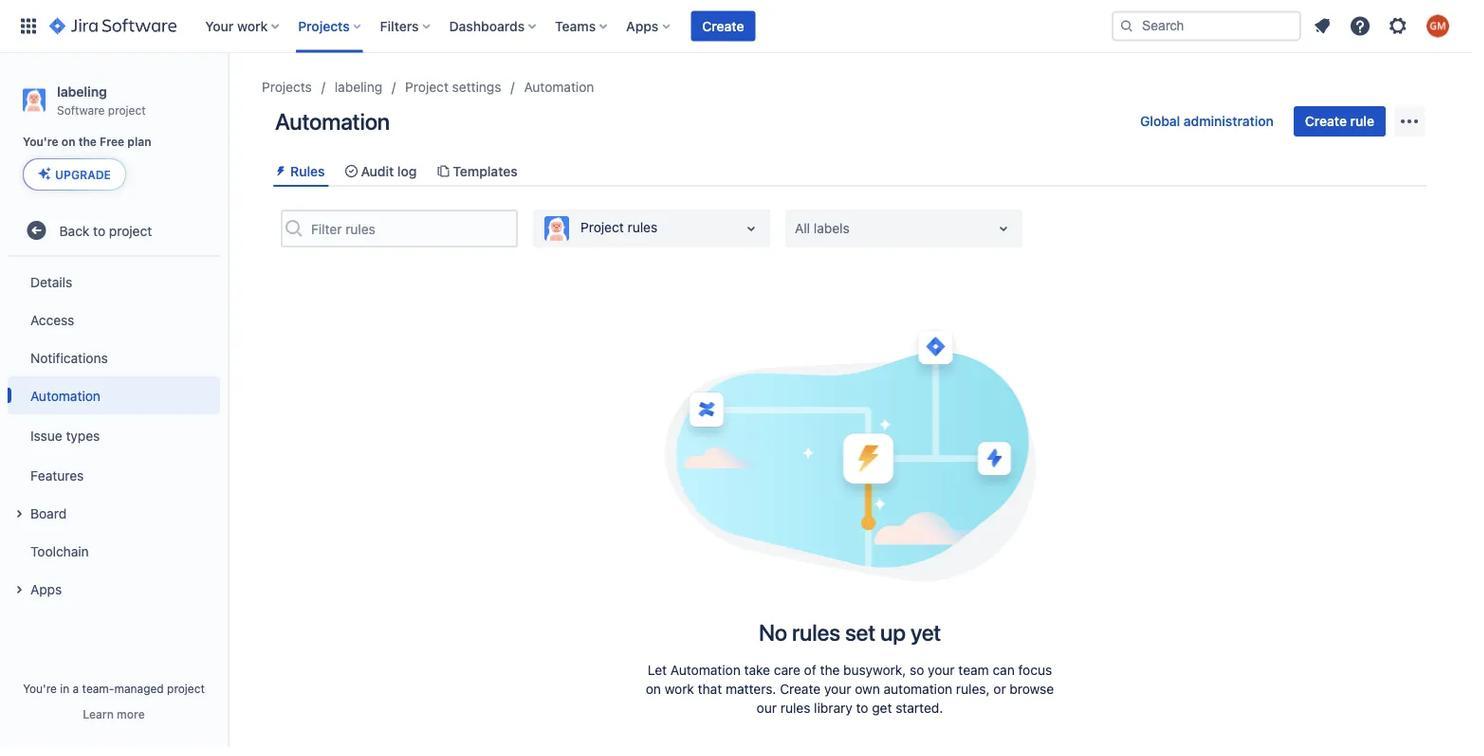 Task type: locate. For each thing, give the bounding box(es) containing it.
the right the of at the right
[[820, 663, 840, 679]]

let
[[648, 663, 667, 679]]

projects for projects link
[[262, 79, 312, 95]]

focus
[[1019, 663, 1052, 679]]

global
[[1140, 113, 1181, 129]]

learn more button
[[83, 707, 145, 722]]

your right so
[[928, 663, 955, 679]]

1 horizontal spatial on
[[646, 682, 661, 698]]

0 horizontal spatial your
[[824, 682, 852, 698]]

1 you're from the top
[[23, 135, 59, 148]]

work inside let automation take care of the busywork, so your team can focus on work that matters. create your own automation rules, or browse our rules library to get started.
[[665, 682, 694, 698]]

your
[[928, 663, 955, 679], [824, 682, 852, 698]]

0 vertical spatial apps
[[626, 18, 659, 34]]

details link
[[8, 263, 220, 301]]

on up the 'upgrade' button
[[62, 135, 75, 148]]

labeling software project
[[57, 83, 146, 117]]

you're
[[23, 135, 59, 148], [23, 682, 57, 695]]

to down own
[[856, 701, 869, 717]]

project up plan
[[108, 103, 146, 117]]

the inside let automation take care of the busywork, so your team can focus on work that matters. create your own automation rules, or browse our rules library to get started.
[[820, 663, 840, 679]]

apps inside popup button
[[626, 18, 659, 34]]

notifications link
[[8, 339, 220, 377]]

you're up the 'upgrade' button
[[23, 135, 59, 148]]

rules
[[628, 220, 658, 235], [792, 620, 841, 646], [781, 701, 811, 717]]

automation link down 'primary' element
[[524, 76, 594, 99]]

Search field
[[1112, 11, 1302, 41]]

primary element
[[11, 0, 1112, 53]]

all
[[795, 221, 810, 236]]

expand image down toolchain
[[8, 579, 30, 602]]

work down let
[[665, 682, 694, 698]]

all labels
[[795, 221, 850, 236]]

apps
[[626, 18, 659, 34], [30, 581, 62, 597]]

expand image
[[8, 503, 30, 526], [8, 579, 30, 602]]

1 horizontal spatial to
[[856, 701, 869, 717]]

labeling link
[[335, 76, 383, 99]]

1 vertical spatial rules
[[792, 620, 841, 646]]

1 vertical spatial automation link
[[8, 377, 220, 415]]

projects right sidebar navigation image
[[262, 79, 312, 95]]

0 horizontal spatial create
[[702, 18, 744, 34]]

create
[[702, 18, 744, 34], [1305, 113, 1347, 129], [780, 682, 821, 698]]

1 vertical spatial work
[[665, 682, 694, 698]]

0 horizontal spatial the
[[78, 135, 97, 148]]

dashboards
[[449, 18, 525, 34]]

learn
[[83, 708, 114, 721]]

0 vertical spatial rules
[[628, 220, 658, 235]]

back to project link
[[8, 212, 220, 250]]

expand image down the features
[[8, 503, 30, 526]]

access link
[[8, 301, 220, 339]]

upgrade button
[[24, 160, 125, 190]]

browse
[[1010, 682, 1054, 698]]

global administration link
[[1129, 106, 1286, 137]]

work
[[237, 18, 268, 34], [665, 682, 694, 698]]

tab list
[[266, 156, 1435, 187]]

project up details link
[[109, 223, 152, 238]]

actions image
[[1399, 110, 1421, 133]]

toolchain
[[30, 543, 89, 559]]

filters button
[[374, 11, 438, 41]]

0 vertical spatial on
[[62, 135, 75, 148]]

0 vertical spatial you're
[[23, 135, 59, 148]]

1 vertical spatial project
[[581, 220, 624, 235]]

2 expand image from the top
[[8, 579, 30, 602]]

more
[[117, 708, 145, 721]]

0 vertical spatial project
[[405, 79, 449, 95]]

project rules
[[581, 220, 658, 235]]

project for project settings
[[405, 79, 449, 95]]

administration
[[1184, 113, 1274, 129]]

automation down 'primary' element
[[524, 79, 594, 95]]

0 horizontal spatial labeling
[[57, 83, 107, 99]]

back to project
[[59, 223, 152, 238]]

audit log image
[[344, 164, 359, 179]]

2 you're from the top
[[23, 682, 57, 695]]

notifications
[[30, 350, 108, 366]]

apps inside button
[[30, 581, 62, 597]]

1 horizontal spatial automation link
[[524, 76, 594, 99]]

project right the managed
[[167, 682, 205, 695]]

projects up labeling link
[[298, 18, 350, 34]]

automation link up types
[[8, 377, 220, 415]]

1 vertical spatial apps
[[30, 581, 62, 597]]

projects inside projects popup button
[[298, 18, 350, 34]]

sidebar navigation image
[[207, 76, 249, 114]]

project for project rules
[[581, 220, 624, 235]]

rules for project
[[628, 220, 658, 235]]

rules image
[[273, 164, 288, 179]]

software
[[57, 103, 105, 117]]

learn more
[[83, 708, 145, 721]]

teams button
[[549, 11, 615, 41]]

project settings
[[405, 79, 501, 95]]

features
[[30, 468, 84, 483]]

project
[[405, 79, 449, 95], [581, 220, 624, 235]]

rules,
[[956, 682, 990, 698]]

1 vertical spatial the
[[820, 663, 840, 679]]

automation link
[[524, 76, 594, 99], [8, 377, 220, 415]]

filters
[[380, 18, 419, 34]]

on
[[62, 135, 75, 148], [646, 682, 661, 698]]

projects for projects popup button
[[298, 18, 350, 34]]

projects link
[[262, 76, 312, 99]]

board button
[[8, 495, 220, 532]]

0 vertical spatial expand image
[[8, 503, 30, 526]]

0 horizontal spatial to
[[93, 223, 105, 238]]

1 horizontal spatial work
[[665, 682, 694, 698]]

project
[[108, 103, 146, 117], [109, 223, 152, 238], [167, 682, 205, 695]]

0 vertical spatial automation link
[[524, 76, 594, 99]]

1 horizontal spatial labeling
[[335, 79, 383, 95]]

group
[[8, 257, 220, 614]]

log
[[397, 163, 417, 179]]

take
[[744, 663, 770, 679]]

the
[[78, 135, 97, 148], [820, 663, 840, 679]]

to right back
[[93, 223, 105, 238]]

tab list containing rules
[[266, 156, 1435, 187]]

0 horizontal spatial project
[[405, 79, 449, 95]]

help image
[[1349, 15, 1372, 37]]

automation down notifications
[[30, 388, 100, 404]]

create left 'rule'
[[1305, 113, 1347, 129]]

0 vertical spatial to
[[93, 223, 105, 238]]

1 horizontal spatial project
[[581, 220, 624, 235]]

labeling up software
[[57, 83, 107, 99]]

1 vertical spatial you're
[[23, 682, 57, 695]]

to
[[93, 223, 105, 238], [856, 701, 869, 717]]

create rule
[[1305, 113, 1375, 129]]

labeling down projects popup button
[[335, 79, 383, 95]]

plan
[[127, 135, 151, 148]]

1 horizontal spatial apps
[[626, 18, 659, 34]]

1 expand image from the top
[[8, 503, 30, 526]]

1 vertical spatial projects
[[262, 79, 312, 95]]

expand image inside apps button
[[8, 579, 30, 602]]

1 horizontal spatial the
[[820, 663, 840, 679]]

the left free
[[78, 135, 97, 148]]

2 vertical spatial rules
[[781, 701, 811, 717]]

automation
[[524, 79, 594, 95], [275, 108, 390, 135], [30, 388, 100, 404], [671, 663, 741, 679]]

your
[[205, 18, 234, 34]]

1 vertical spatial on
[[646, 682, 661, 698]]

teams
[[555, 18, 596, 34]]

automation down labeling link
[[275, 108, 390, 135]]

on down let
[[646, 682, 661, 698]]

matters.
[[726, 682, 777, 698]]

0 horizontal spatial work
[[237, 18, 268, 34]]

you're on the free plan
[[23, 135, 151, 148]]

your up library
[[824, 682, 852, 698]]

automation link for notifications
[[8, 377, 220, 415]]

1 horizontal spatial create
[[780, 682, 821, 698]]

2 horizontal spatial create
[[1305, 113, 1347, 129]]

apps button
[[8, 570, 220, 608]]

projects
[[298, 18, 350, 34], [262, 79, 312, 95]]

work inside popup button
[[237, 18, 268, 34]]

board
[[30, 506, 67, 521]]

2 vertical spatial create
[[780, 682, 821, 698]]

access
[[30, 312, 74, 328]]

create inside button
[[702, 18, 744, 34]]

rule
[[1351, 113, 1375, 129]]

1 vertical spatial project
[[109, 223, 152, 238]]

1 vertical spatial expand image
[[8, 579, 30, 602]]

automation up that
[[671, 663, 741, 679]]

project inside labeling software project
[[108, 103, 146, 117]]

0 vertical spatial create
[[702, 18, 744, 34]]

0 vertical spatial projects
[[298, 18, 350, 34]]

apps down toolchain
[[30, 581, 62, 597]]

create right apps popup button
[[702, 18, 744, 34]]

0 vertical spatial your
[[928, 663, 955, 679]]

settings image
[[1387, 15, 1410, 37]]

0 vertical spatial the
[[78, 135, 97, 148]]

expand image inside board button
[[8, 503, 30, 526]]

0 horizontal spatial apps
[[30, 581, 62, 597]]

labeling for labeling
[[335, 79, 383, 95]]

apps right teams dropdown button
[[626, 18, 659, 34]]

banner
[[0, 0, 1473, 53]]

create inside 'button'
[[1305, 113, 1347, 129]]

labeling for labeling software project
[[57, 83, 107, 99]]

labeling inside labeling software project
[[57, 83, 107, 99]]

0 vertical spatial work
[[237, 18, 268, 34]]

1 vertical spatial create
[[1305, 113, 1347, 129]]

you're for you're in a team-managed project
[[23, 682, 57, 695]]

appswitcher icon image
[[17, 15, 40, 37]]

audit log
[[361, 163, 417, 179]]

1 vertical spatial to
[[856, 701, 869, 717]]

banner containing your work
[[0, 0, 1473, 53]]

create down the of at the right
[[780, 682, 821, 698]]

0 horizontal spatial automation link
[[8, 377, 220, 415]]

jira software image
[[49, 15, 177, 37], [49, 15, 177, 37]]

1 vertical spatial your
[[824, 682, 852, 698]]

0 horizontal spatial on
[[62, 135, 75, 148]]

work right your
[[237, 18, 268, 34]]

0 vertical spatial project
[[108, 103, 146, 117]]

you're left in
[[23, 682, 57, 695]]



Task type: vqa. For each thing, say whether or not it's contained in the screenshot.
the Transition within Transition popup button
no



Task type: describe. For each thing, give the bounding box(es) containing it.
search image
[[1120, 19, 1135, 34]]

audit
[[361, 163, 394, 179]]

your work
[[205, 18, 268, 34]]

to inside let automation take care of the busywork, so your team can focus on work that matters. create your own automation rules, or browse our rules library to get started.
[[856, 701, 869, 717]]

rules
[[290, 163, 325, 179]]

project for labeling software project
[[108, 103, 146, 117]]

care
[[774, 663, 801, 679]]

open image
[[740, 217, 763, 240]]

your profile and settings image
[[1427, 15, 1450, 37]]

create for create
[[702, 18, 744, 34]]

create inside let automation take care of the busywork, so your team can focus on work that matters. create your own automation rules, or browse our rules library to get started.
[[780, 682, 821, 698]]

a
[[73, 682, 79, 695]]

create rule button
[[1294, 106, 1386, 137]]

team
[[959, 663, 989, 679]]

issue types link
[[8, 415, 220, 457]]

started.
[[896, 701, 943, 717]]

expand image for apps
[[8, 579, 30, 602]]

dashboards button
[[444, 11, 544, 41]]

issue types
[[30, 428, 100, 443]]

2 vertical spatial project
[[167, 682, 205, 695]]

issue
[[30, 428, 62, 443]]

toolchain link
[[8, 532, 220, 570]]

yet
[[911, 620, 941, 646]]

global administration
[[1140, 113, 1274, 129]]

upgrade
[[55, 168, 111, 181]]

apps button
[[621, 11, 678, 41]]

automation inside group
[[30, 388, 100, 404]]

library
[[814, 701, 853, 717]]

Filter rules field
[[306, 212, 516, 246]]

back
[[59, 223, 90, 238]]

free
[[100, 135, 124, 148]]

group containing details
[[8, 257, 220, 614]]

projects button
[[292, 11, 369, 41]]

project settings link
[[405, 76, 501, 99]]

can
[[993, 663, 1015, 679]]

so
[[910, 663, 924, 679]]

rules for no
[[792, 620, 841, 646]]

create button
[[691, 11, 756, 41]]

our
[[757, 701, 777, 717]]

details
[[30, 274, 72, 290]]

open image
[[992, 217, 1015, 240]]

notifications image
[[1311, 15, 1334, 37]]

in
[[60, 682, 69, 695]]

labels
[[814, 221, 850, 236]]

rules inside let automation take care of the busywork, so your team can focus on work that matters. create your own automation rules, or browse our rules library to get started.
[[781, 701, 811, 717]]

types
[[66, 428, 100, 443]]

automation
[[884, 682, 953, 698]]

let automation take care of the busywork, so your team can focus on work that matters. create your own automation rules, or browse our rules library to get started.
[[646, 663, 1054, 717]]

managed
[[114, 682, 164, 695]]

busywork,
[[844, 663, 906, 679]]

no rules set up yet image
[[662, 322, 1038, 585]]

settings
[[452, 79, 501, 95]]

of
[[804, 663, 817, 679]]

set
[[845, 620, 876, 646]]

get
[[872, 701, 892, 717]]

own
[[855, 682, 880, 698]]

features link
[[8, 457, 220, 495]]

project for back to project
[[109, 223, 152, 238]]

or
[[994, 682, 1006, 698]]

team-
[[82, 682, 114, 695]]

you're in a team-managed project
[[23, 682, 205, 695]]

expand image for board
[[8, 503, 30, 526]]

1 horizontal spatial your
[[928, 663, 955, 679]]

no rules set up yet
[[759, 620, 941, 646]]

no
[[759, 620, 788, 646]]

your work button
[[199, 11, 287, 41]]

templates image
[[436, 164, 451, 179]]

automation inside let automation take care of the busywork, so your team can focus on work that matters. create your own automation rules, or browse our rules library to get started.
[[671, 663, 741, 679]]

on inside let automation take care of the busywork, so your team can focus on work that matters. create your own automation rules, or browse our rules library to get started.
[[646, 682, 661, 698]]

automation link for project settings
[[524, 76, 594, 99]]

create for create rule
[[1305, 113, 1347, 129]]

you're for you're on the free plan
[[23, 135, 59, 148]]

that
[[698, 682, 722, 698]]

up
[[881, 620, 906, 646]]

templates
[[453, 163, 518, 179]]



